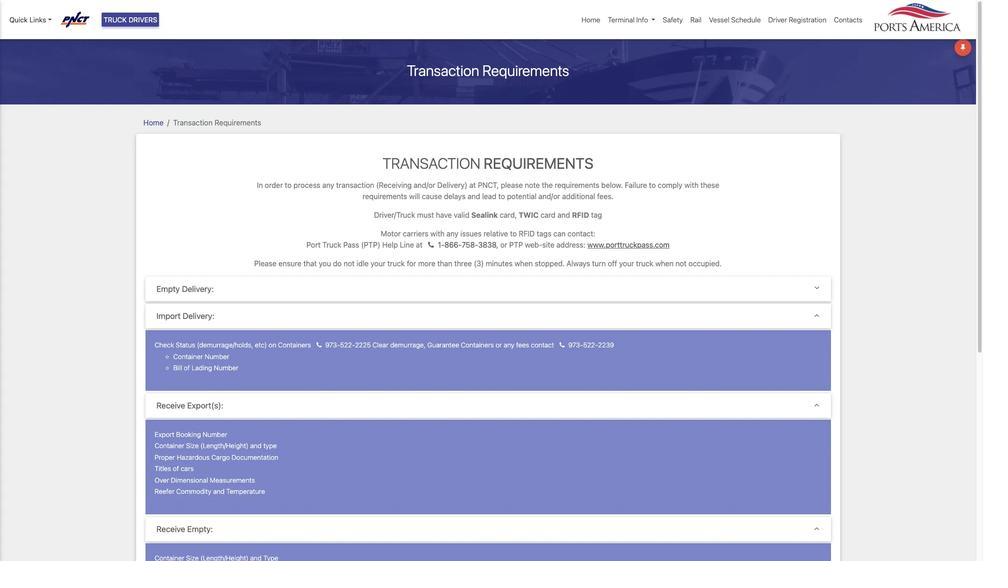 Task type: describe. For each thing, give the bounding box(es) containing it.
have
[[436, 211, 452, 219]]

1-866-758-3838 link
[[425, 241, 496, 249]]

pass
[[343, 241, 359, 249]]

with inside motor carriers with any issues relative to rfid tags can contact: port truck pass (ptp) help line at
[[431, 229, 445, 238]]

process
[[294, 181, 320, 189]]

twic
[[519, 211, 539, 219]]

cars
[[181, 465, 194, 473]]

(length/height)
[[201, 442, 249, 450]]

empty
[[156, 284, 180, 294]]

1 containers from the left
[[278, 341, 311, 349]]

(receiving
[[376, 181, 412, 189]]

2 truck from the left
[[636, 259, 654, 268]]

container inside export booking number container size (length/height) and type proper hazardous cargo documentation titles of cars over dimensional measurements reefer commodity and temperature
[[155, 442, 184, 450]]

etc)
[[255, 341, 267, 349]]

fees.
[[597, 192, 614, 201]]

2 your from the left
[[619, 259, 634, 268]]

quick links link
[[9, 14, 52, 25]]

safety
[[663, 15, 683, 24]]

and right the "card"
[[558, 211, 570, 219]]

delivery)
[[437, 181, 467, 189]]

proper
[[155, 453, 175, 461]]

titles
[[155, 465, 171, 473]]

, or ptp web-site address: www.porttruckpass.com
[[496, 241, 670, 249]]

export(s):
[[187, 401, 223, 410]]

motor
[[381, 229, 401, 238]]

tag
[[591, 211, 602, 219]]

973-522-2239
[[567, 341, 614, 349]]

driver registration
[[768, 15, 827, 24]]

973-522-2239 link
[[556, 341, 614, 349]]

size
[[186, 442, 199, 450]]

card,
[[500, 211, 517, 219]]

0 vertical spatial number
[[205, 352, 229, 360]]

port
[[307, 241, 321, 249]]

container inside container number bill of lading number
[[173, 352, 203, 360]]

booking
[[176, 430, 201, 438]]

transaction
[[336, 181, 374, 189]]

card
[[541, 211, 556, 219]]

off
[[608, 259, 617, 268]]

of inside container number bill of lading number
[[184, 364, 190, 372]]

2239
[[598, 341, 614, 349]]

address:
[[557, 241, 586, 249]]

1 your from the left
[[371, 259, 386, 268]]

measurements
[[210, 476, 255, 484]]

minutes
[[486, 259, 513, 268]]

that
[[304, 259, 317, 268]]

import delivery: tab panel
[[145, 330, 831, 393]]

973- for 973-522-2239
[[569, 341, 583, 349]]

hazardous
[[177, 453, 210, 461]]

contact:
[[568, 229, 595, 238]]

and down 'measurements' at the left
[[213, 488, 225, 495]]

2 vertical spatial transaction requirements
[[383, 154, 594, 172]]

must
[[417, 211, 434, 219]]

truck inside the truck drivers link
[[104, 15, 127, 24]]

note
[[525, 181, 540, 189]]

receive for receive export(s):
[[156, 401, 185, 410]]

(demurrage/holds,
[[197, 341, 253, 349]]

clear
[[373, 341, 389, 349]]

import
[[156, 311, 181, 321]]

delivery: for import delivery:
[[183, 311, 215, 321]]

check status (demurrage/holds, etc) on containers
[[155, 341, 313, 349]]

issues
[[461, 229, 482, 238]]

in
[[257, 181, 263, 189]]

type
[[263, 442, 277, 450]]

temperature
[[226, 488, 265, 495]]

angle down image
[[815, 311, 820, 319]]

demurrage,
[[390, 341, 426, 349]]

of inside export booking number container size (length/height) and type proper hazardous cargo documentation titles of cars over dimensional measurements reefer commodity and temperature
[[173, 465, 179, 473]]

758-
[[462, 241, 478, 249]]

driver
[[768, 15, 787, 24]]

phone image for 973-522-2225
[[317, 342, 322, 349]]

0 vertical spatial requirements
[[483, 61, 569, 79]]

receive export(s):
[[156, 401, 223, 410]]

and up "documentation" on the bottom left
[[250, 442, 262, 450]]

3838
[[478, 241, 496, 249]]

you
[[319, 259, 331, 268]]

receive empty:
[[156, 524, 213, 534]]

cause
[[422, 192, 442, 201]]

registration
[[789, 15, 827, 24]]

status
[[176, 341, 195, 349]]

fees
[[516, 341, 529, 349]]

2 vertical spatial requirements
[[484, 154, 594, 172]]

in order to process any transaction (receiving and/or delivery) at pnct, please note the requirements below. failure to comply with these requirements will cause delays and lead to potential and/or additional fees.
[[257, 181, 719, 201]]

2225
[[355, 341, 371, 349]]

to right lead
[[498, 192, 505, 201]]

receive export(s): tab panel
[[145, 420, 831, 516]]

www.porttruckpass.com
[[588, 241, 670, 249]]

site
[[542, 241, 555, 249]]

(3)
[[474, 259, 484, 268]]

terminal info link
[[604, 11, 659, 29]]

1 truck from the left
[[388, 259, 405, 268]]

973- for 973-522-2225
[[325, 341, 340, 349]]

0 vertical spatial transaction requirements
[[407, 61, 569, 79]]

below.
[[602, 181, 623, 189]]

1 not from the left
[[344, 259, 355, 268]]

angle down image for export(s):
[[815, 401, 820, 409]]

schedule
[[731, 15, 761, 24]]

0 vertical spatial transaction
[[407, 61, 479, 79]]

2 containers from the left
[[461, 341, 494, 349]]

0 horizontal spatial home link
[[143, 118, 164, 127]]

order
[[265, 181, 283, 189]]

angle down image for empty:
[[815, 524, 820, 532]]

valid
[[454, 211, 470, 219]]

terminal
[[608, 15, 635, 24]]

phone image for 1-866-758-3838
[[428, 241, 434, 249]]

web-
[[525, 241, 542, 249]]

receive export(s): link
[[156, 401, 820, 410]]



Task type: locate. For each thing, give the bounding box(es) containing it.
1 vertical spatial at
[[416, 241, 423, 249]]

1 horizontal spatial not
[[676, 259, 687, 268]]

ensure
[[279, 259, 302, 268]]

delivery: for empty delivery:
[[182, 284, 214, 294]]

1 vertical spatial requirements
[[363, 192, 407, 201]]

0 horizontal spatial at
[[416, 241, 423, 249]]

0 horizontal spatial your
[[371, 259, 386, 268]]

at left pnct,
[[469, 181, 476, 189]]

any inside motor carriers with any issues relative to rfid tags can contact: port truck pass (ptp) help line at
[[447, 229, 459, 238]]

2 vertical spatial angle down image
[[815, 524, 820, 532]]

delays
[[444, 192, 466, 201]]

receive empty: tab panel
[[145, 543, 831, 561]]

and/or down the
[[539, 192, 560, 201]]

1 vertical spatial transaction requirements
[[173, 118, 261, 127]]

0 vertical spatial with
[[685, 181, 699, 189]]

973- left '2225'
[[325, 341, 340, 349]]

these
[[701, 181, 719, 189]]

rfid left tag
[[572, 211, 589, 219]]

phone image right contact
[[560, 342, 565, 349]]

receive for receive empty:
[[156, 524, 185, 534]]

1 horizontal spatial home link
[[578, 11, 604, 29]]

help
[[382, 241, 398, 249]]

1-
[[438, 241, 445, 249]]

and/or up cause
[[414, 181, 435, 189]]

0 horizontal spatial and/or
[[414, 181, 435, 189]]

requirements up additional at the right of page
[[555, 181, 600, 189]]

any inside import delivery: tab panel
[[504, 341, 515, 349]]

1 vertical spatial receive
[[156, 524, 185, 534]]

or left fees
[[496, 341, 502, 349]]

of right bill
[[184, 364, 190, 372]]

0 horizontal spatial rfid
[[519, 229, 535, 238]]

please
[[254, 259, 277, 268]]

phone image
[[428, 241, 434, 249], [317, 342, 322, 349], [560, 342, 565, 349]]

rfid up web-
[[519, 229, 535, 238]]

receive up the export at the bottom of the page
[[156, 401, 185, 410]]

not
[[344, 259, 355, 268], [676, 259, 687, 268]]

three
[[454, 259, 472, 268]]

idle
[[357, 259, 369, 268]]

1 horizontal spatial and/or
[[539, 192, 560, 201]]

commodity
[[176, 488, 211, 495]]

cargo
[[211, 453, 230, 461]]

tab list
[[145, 277, 831, 561]]

0 horizontal spatial with
[[431, 229, 445, 238]]

and inside in order to process any transaction (receiving and/or delivery) at pnct, please note the requirements below. failure to comply with these requirements will cause delays and lead to potential and/or additional fees.
[[468, 192, 480, 201]]

number
[[205, 352, 229, 360], [214, 364, 239, 372], [203, 430, 227, 438]]

receive left empty:
[[156, 524, 185, 534]]

do
[[333, 259, 342, 268]]

to right "order"
[[285, 181, 292, 189]]

0 horizontal spatial not
[[344, 259, 355, 268]]

lead
[[482, 192, 496, 201]]

of left cars
[[173, 465, 179, 473]]

0 horizontal spatial truck
[[104, 15, 127, 24]]

0 vertical spatial or
[[500, 241, 507, 249]]

at inside motor carriers with any issues relative to rfid tags can contact: port truck pass (ptp) help line at
[[416, 241, 423, 249]]

export
[[155, 430, 174, 438]]

1 973- from the left
[[325, 341, 340, 349]]

0 horizontal spatial 522-
[[340, 341, 355, 349]]

clear demurrage, guarantee containers or any fees contact
[[371, 341, 556, 349]]

drivers
[[129, 15, 157, 24]]

truck drivers link
[[102, 13, 159, 27]]

when down the ptp
[[515, 259, 533, 268]]

truck drivers
[[104, 15, 157, 24]]

0 vertical spatial home link
[[578, 11, 604, 29]]

potential
[[507, 192, 537, 201]]

truck inside motor carriers with any issues relative to rfid tags can contact: port truck pass (ptp) help line at
[[323, 241, 341, 249]]

and left lead
[[468, 192, 480, 201]]

ptp
[[509, 241, 523, 249]]

1 vertical spatial home
[[143, 118, 164, 127]]

1 vertical spatial of
[[173, 465, 179, 473]]

truck right port
[[323, 241, 341, 249]]

3 angle down image from the top
[[815, 524, 820, 532]]

with inside in order to process any transaction (receiving and/or delivery) at pnct, please note the requirements below. failure to comply with these requirements will cause delays and lead to potential and/or additional fees.
[[685, 181, 699, 189]]

0 vertical spatial and/or
[[414, 181, 435, 189]]

motor carriers with any issues relative to rfid tags can contact: port truck pass (ptp) help line at
[[307, 229, 595, 249]]

phone image left 973-522-2225
[[317, 342, 322, 349]]

container
[[173, 352, 203, 360], [155, 442, 184, 450]]

1 horizontal spatial with
[[685, 181, 699, 189]]

and
[[468, 192, 480, 201], [558, 211, 570, 219], [250, 442, 262, 450], [213, 488, 225, 495]]

www.porttruckpass.com link
[[588, 241, 670, 249]]

angle down image inside receive export(s): link
[[815, 401, 820, 409]]

links
[[30, 15, 46, 24]]

not right do
[[344, 259, 355, 268]]

0 horizontal spatial when
[[515, 259, 533, 268]]

than
[[437, 259, 452, 268]]

0 horizontal spatial any
[[322, 181, 334, 189]]

522- for 2225
[[340, 341, 355, 349]]

for
[[407, 259, 416, 268]]

please
[[501, 181, 523, 189]]

0 vertical spatial delivery:
[[182, 284, 214, 294]]

1 horizontal spatial 522-
[[583, 341, 598, 349]]

transaction
[[407, 61, 479, 79], [173, 118, 213, 127], [383, 154, 481, 172]]

always
[[567, 259, 590, 268]]

rfid
[[572, 211, 589, 219], [519, 229, 535, 238]]

1 vertical spatial and/or
[[539, 192, 560, 201]]

angle down image for delivery:
[[815, 284, 820, 292]]

2 horizontal spatial phone image
[[560, 342, 565, 349]]

vessel schedule link
[[705, 11, 765, 29]]

2 horizontal spatial any
[[504, 341, 515, 349]]

receive inside receive export(s): link
[[156, 401, 185, 410]]

0 vertical spatial truck
[[104, 15, 127, 24]]

sealink
[[471, 211, 498, 219]]

driver/truck
[[374, 211, 415, 219]]

truck left for at the top
[[388, 259, 405, 268]]

tags
[[537, 229, 552, 238]]

1 vertical spatial requirements
[[215, 118, 261, 127]]

driver/truck must have valid sealink card, twic card and rfid tag
[[374, 211, 602, 219]]

containers right the on
[[278, 341, 311, 349]]

receive
[[156, 401, 185, 410], [156, 524, 185, 534]]

and/or
[[414, 181, 435, 189], [539, 192, 560, 201]]

info
[[636, 15, 648, 24]]

rfid inside motor carriers with any issues relative to rfid tags can contact: port truck pass (ptp) help line at
[[519, 229, 535, 238]]

containers down import delivery: link
[[461, 341, 494, 349]]

import delivery: link
[[156, 311, 820, 321]]

1 horizontal spatial truck
[[323, 241, 341, 249]]

1 horizontal spatial at
[[469, 181, 476, 189]]

export booking number container size (length/height) and type proper hazardous cargo documentation titles of cars over dimensional measurements reefer commodity and temperature
[[155, 430, 278, 495]]

2 angle down image from the top
[[815, 401, 820, 409]]

phone image inside 973-522-2239 link
[[560, 342, 565, 349]]

0 horizontal spatial 973-
[[325, 341, 340, 349]]

0 vertical spatial container
[[173, 352, 203, 360]]

of
[[184, 364, 190, 372], [173, 465, 179, 473]]

requirements
[[555, 181, 600, 189], [363, 192, 407, 201]]

container down status at the left of the page
[[173, 352, 203, 360]]

phone image inside 1-866-758-3838 link
[[428, 241, 434, 249]]

delivery: right empty
[[182, 284, 214, 294]]

at inside in order to process any transaction (receiving and/or delivery) at pnct, please note the requirements below. failure to comply with these requirements will cause delays and lead to potential and/or additional fees.
[[469, 181, 476, 189]]

1 vertical spatial or
[[496, 341, 502, 349]]

1 vertical spatial transaction
[[173, 118, 213, 127]]

requirements down (receiving
[[363, 192, 407, 201]]

any right process
[[322, 181, 334, 189]]

quick
[[9, 15, 28, 24]]

1 522- from the left
[[340, 341, 355, 349]]

0 horizontal spatial truck
[[388, 259, 405, 268]]

not left occupied. on the top right
[[676, 259, 687, 268]]

1 horizontal spatial home
[[582, 15, 601, 24]]

truck left drivers
[[104, 15, 127, 24]]

any up 866-
[[447, 229, 459, 238]]

2 when from the left
[[656, 259, 674, 268]]

rail
[[691, 15, 702, 24]]

1 vertical spatial delivery:
[[183, 311, 215, 321]]

1 horizontal spatial any
[[447, 229, 459, 238]]

1 vertical spatial truck
[[323, 241, 341, 249]]

0 vertical spatial home
[[582, 15, 601, 24]]

973-522-2225
[[324, 341, 371, 349]]

1 when from the left
[[515, 259, 533, 268]]

1 horizontal spatial when
[[656, 259, 674, 268]]

2 vertical spatial number
[[203, 430, 227, 438]]

at
[[469, 181, 476, 189], [416, 241, 423, 249]]

phone image left 1- at the left
[[428, 241, 434, 249]]

0 horizontal spatial requirements
[[363, 192, 407, 201]]

delivery:
[[182, 284, 214, 294], [183, 311, 215, 321]]

973-
[[325, 341, 340, 349], [569, 341, 583, 349]]

quick links
[[9, 15, 46, 24]]

1 horizontal spatial of
[[184, 364, 190, 372]]

when down www.porttruckpass.com link
[[656, 259, 674, 268]]

0 horizontal spatial containers
[[278, 341, 311, 349]]

terminal info
[[608, 15, 648, 24]]

phone image for 973-522-2239
[[560, 342, 565, 349]]

to right the failure
[[649, 181, 656, 189]]

angle down image
[[815, 284, 820, 292], [815, 401, 820, 409], [815, 524, 820, 532]]

973- left 2239 at the bottom of page
[[569, 341, 583, 349]]

0 vertical spatial angle down image
[[815, 284, 820, 292]]

1 vertical spatial rfid
[[519, 229, 535, 238]]

0 horizontal spatial of
[[173, 465, 179, 473]]

carriers
[[403, 229, 429, 238]]

the
[[542, 181, 553, 189]]

angle down image inside receive empty: link
[[815, 524, 820, 532]]

can
[[554, 229, 566, 238]]

1 angle down image from the top
[[815, 284, 820, 292]]

contacts
[[834, 15, 863, 24]]

,
[[496, 241, 498, 249]]

1 vertical spatial with
[[431, 229, 445, 238]]

at down carriers
[[416, 241, 423, 249]]

driver registration link
[[765, 11, 830, 29]]

delivery: right the import
[[183, 311, 215, 321]]

empty delivery: link
[[156, 284, 820, 294]]

any left fees
[[504, 341, 515, 349]]

tab list containing empty delivery:
[[145, 277, 831, 561]]

to up the ptp
[[510, 229, 517, 238]]

1 horizontal spatial requirements
[[555, 181, 600, 189]]

0 vertical spatial receive
[[156, 401, 185, 410]]

866-
[[445, 241, 462, 249]]

your right off
[[619, 259, 634, 268]]

truck down www.porttruckpass.com link
[[636, 259, 654, 268]]

documentation
[[232, 453, 278, 461]]

2 973- from the left
[[569, 341, 583, 349]]

receive inside receive empty: link
[[156, 524, 185, 534]]

empty:
[[187, 524, 213, 534]]

check
[[155, 341, 174, 349]]

1 vertical spatial any
[[447, 229, 459, 238]]

0 horizontal spatial phone image
[[317, 342, 322, 349]]

1 horizontal spatial 973-
[[569, 341, 583, 349]]

with left these
[[685, 181, 699, 189]]

2 522- from the left
[[583, 341, 598, 349]]

safety link
[[659, 11, 687, 29]]

2 vertical spatial any
[[504, 341, 515, 349]]

2 vertical spatial transaction
[[383, 154, 481, 172]]

0 vertical spatial rfid
[[572, 211, 589, 219]]

transaction requirements
[[407, 61, 569, 79], [173, 118, 261, 127], [383, 154, 594, 172]]

1 horizontal spatial your
[[619, 259, 634, 268]]

home link
[[578, 11, 604, 29], [143, 118, 164, 127]]

any inside in order to process any transaction (receiving and/or delivery) at pnct, please note the requirements below. failure to comply with these requirements will cause delays and lead to potential and/or additional fees.
[[322, 181, 334, 189]]

0 vertical spatial any
[[322, 181, 334, 189]]

0 vertical spatial of
[[184, 364, 190, 372]]

or inside tab panel
[[496, 341, 502, 349]]

when
[[515, 259, 533, 268], [656, 259, 674, 268]]

relative
[[484, 229, 508, 238]]

or right ","
[[500, 241, 507, 249]]

1 vertical spatial home link
[[143, 118, 164, 127]]

failure
[[625, 181, 647, 189]]

angle down image inside empty delivery: link
[[815, 284, 820, 292]]

with up 1- at the left
[[431, 229, 445, 238]]

522- for 2239
[[583, 341, 598, 349]]

1 vertical spatial angle down image
[[815, 401, 820, 409]]

0 vertical spatial requirements
[[555, 181, 600, 189]]

1 horizontal spatial truck
[[636, 259, 654, 268]]

guarantee
[[427, 341, 459, 349]]

to inside motor carriers with any issues relative to rfid tags can contact: port truck pass (ptp) help line at
[[510, 229, 517, 238]]

phone image inside 973-522-2225 link
[[317, 342, 322, 349]]

container up proper
[[155, 442, 184, 450]]

1 horizontal spatial containers
[[461, 341, 494, 349]]

2 not from the left
[[676, 259, 687, 268]]

0 horizontal spatial home
[[143, 118, 164, 127]]

1 vertical spatial number
[[214, 364, 239, 372]]

1 receive from the top
[[156, 401, 185, 410]]

number inside export booking number container size (length/height) and type proper hazardous cargo documentation titles of cars over dimensional measurements reefer commodity and temperature
[[203, 430, 227, 438]]

(ptp)
[[361, 241, 380, 249]]

0 vertical spatial at
[[469, 181, 476, 189]]

1 vertical spatial container
[[155, 442, 184, 450]]

dimensional
[[171, 476, 208, 484]]

2 receive from the top
[[156, 524, 185, 534]]

1 horizontal spatial phone image
[[428, 241, 434, 249]]

your right idle
[[371, 259, 386, 268]]

1 horizontal spatial rfid
[[572, 211, 589, 219]]



Task type: vqa. For each thing, say whether or not it's contained in the screenshot.
with inside In order to process any transaction (Receiving and/or Delivery) at PNCT, please note the requirements below. Failure to comply with these requirements will cause delays and lead to potential and/or additional fees.
yes



